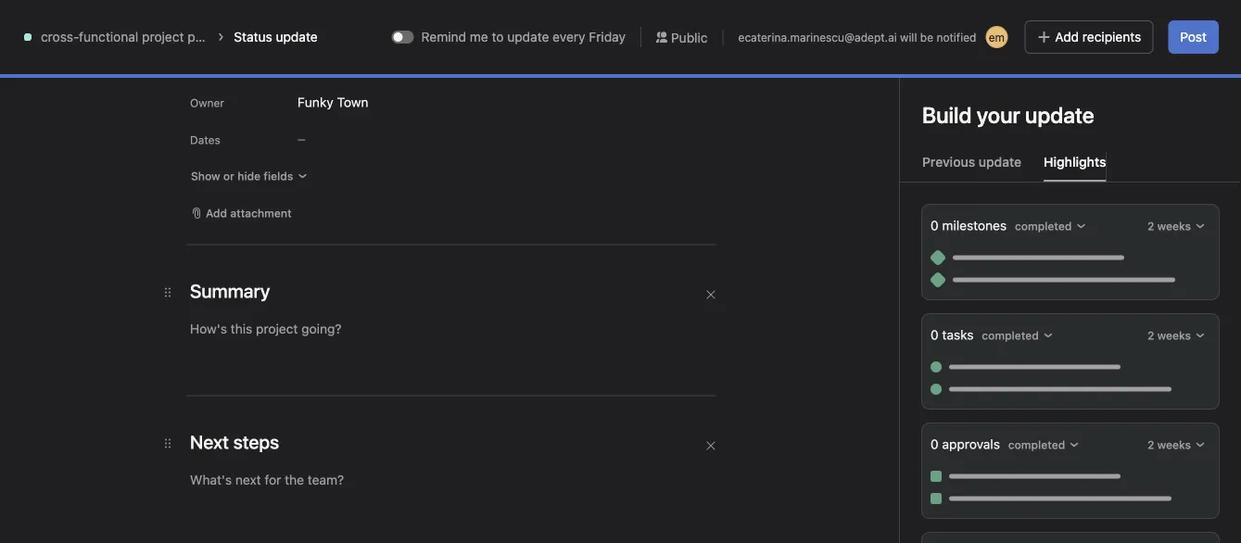 Task type: describe. For each thing, give the bounding box(es) containing it.
my
[[1022, 16, 1037, 29]]

remove section image
[[705, 440, 716, 451]]

completed for 0 tasks
[[982, 329, 1039, 342]]

post
[[1180, 29, 1207, 44]]

plan inside "projects" element
[[195, 335, 220, 350]]

to do
[[245, 200, 283, 217]]

previous update
[[922, 154, 1021, 170]]

in
[[1009, 16, 1018, 29]]

cross- inside "projects" element
[[48, 335, 86, 350]]

public
[[671, 29, 708, 45]]

friday
[[589, 29, 626, 44]]

add attachment button
[[183, 200, 300, 226]]

em
[[989, 31, 1005, 44]]

add for add section
[[1120, 200, 1147, 217]]

ecaterina.marinescu@adept.ai will be notified
[[738, 31, 976, 44]]

will
[[900, 31, 917, 44]]

show
[[191, 170, 220, 183]]

0 for 0 tasks
[[931, 327, 939, 342]]

add section button
[[1090, 192, 1209, 225]]

every
[[553, 29, 585, 44]]

0 vertical spatial functional
[[79, 29, 138, 44]]

Section title text field
[[190, 278, 270, 304]]

post button
[[1168, 20, 1219, 54]]

2 weeks button for tasks
[[1143, 323, 1210, 348]]

0 milestones
[[931, 218, 1010, 233]]

weeks for tasks
[[1157, 329, 1191, 342]]

Completed checkbox
[[258, 438, 280, 461]]

ecaterina.marinescu@adept.ai
[[738, 31, 897, 44]]

left
[[933, 22, 950, 35]]

brief
[[362, 442, 390, 457]]

or
[[223, 170, 234, 183]]

funky
[[298, 94, 333, 110]]

remind me to update every friday switch
[[392, 31, 414, 44]]

2 vertical spatial project
[[316, 442, 359, 457]]

cross-functional project plan link inside "projects" element
[[11, 328, 220, 358]]

show or hide fields button
[[183, 163, 316, 189]]

fields
[[264, 170, 293, 183]]

2 for 0 milestones
[[1147, 220, 1154, 233]]

previous
[[922, 154, 975, 170]]

24
[[317, 314, 331, 327]]

draft project brief
[[283, 442, 390, 457]]

approvals
[[942, 437, 1000, 452]]

add for add recipients
[[1055, 29, 1079, 44]]

2 weeks button for milestones
[[1143, 213, 1210, 239]]

home link
[[11, 57, 211, 86]]

completed for 0 milestones
[[1015, 220, 1072, 233]]

completed for 0 approvals
[[1008, 438, 1065, 451]]

0 vertical spatial plan
[[187, 29, 213, 44]]

what's in my trial?
[[969, 16, 1066, 29]]

0 for 0 milestones
[[931, 218, 939, 233]]

add task
[[918, 253, 972, 268]]

hide
[[237, 170, 261, 183]]

on
[[311, 474, 326, 487]]

add for add attachment
[[206, 207, 227, 220]]

completed button for 0 approvals
[[1004, 432, 1085, 458]]

1 vertical spatial project
[[149, 335, 191, 350]]

add recipients
[[1055, 29, 1141, 44]]

projects element
[[0, 295, 222, 361]]

build
[[922, 102, 972, 128]]

0 vertical spatial project
[[142, 29, 184, 44]]

show or hide fields
[[191, 170, 293, 183]]

be
[[920, 31, 933, 44]]

what's
[[969, 16, 1006, 29]]

add for add billing info
[[1094, 16, 1114, 29]]

billing
[[1118, 16, 1149, 29]]

2 weeks for approvals
[[1147, 438, 1191, 451]]

oct
[[295, 314, 314, 327]]

status
[[234, 29, 272, 44]]

what's in my trial? button
[[961, 9, 1074, 35]]

0 vertical spatial cross-functional project plan
[[41, 29, 213, 44]]

section
[[1151, 200, 1202, 217]]

info
[[1152, 16, 1172, 29]]

search button
[[402, 7, 847, 37]]

0 for 0 approvals
[[931, 437, 939, 452]]

low
[[268, 474, 289, 487]]

subtask
[[301, 392, 343, 405]]

0 tasks
[[931, 327, 977, 342]]

2 for 0 tasks
[[1147, 329, 1154, 342]]

add for add subtask
[[276, 392, 298, 405]]

list
[[358, 116, 380, 132]]

30 days left
[[888, 22, 950, 35]]



Task type: locate. For each thing, give the bounding box(es) containing it.
your update
[[977, 102, 1094, 128]]

to
[[492, 29, 504, 44]]

3 0 from the top
[[931, 437, 939, 452]]

update down build your update
[[979, 154, 1021, 170]]

cross-functional project plan inside "projects" element
[[48, 335, 220, 350]]

weeks for milestones
[[1157, 220, 1191, 233]]

1 vertical spatial completed button
[[977, 323, 1058, 348]]

project
[[142, 29, 184, 44], [149, 335, 191, 350], [316, 442, 359, 457]]

0 up add task button
[[931, 218, 939, 233]]

1 vertical spatial weeks
[[1157, 329, 1191, 342]]

update right to
[[507, 29, 549, 44]]

oct 24 –
[[295, 314, 343, 327]]

0 left approvals at bottom
[[931, 437, 939, 452]]

highlights
[[1044, 154, 1106, 170]]

task
[[946, 253, 972, 268]]

Section title text field
[[190, 429, 279, 455]]

tab list containing previous update
[[900, 152, 1241, 183]]

completed button for 0 tasks
[[977, 323, 1058, 348]]

1 2 weeks button from the top
[[1143, 213, 1210, 239]]

days
[[905, 22, 930, 35]]

2 vertical spatial 2 weeks button
[[1143, 432, 1210, 458]]

completed button right approvals at bottom
[[1004, 432, 1085, 458]]

completed button right tasks
[[977, 323, 1058, 348]]

2 weeks button
[[1143, 213, 1210, 239], [1143, 323, 1210, 348], [1143, 432, 1210, 458]]

remind
[[421, 29, 466, 44]]

2 vertical spatial 2 weeks
[[1147, 438, 1191, 451]]

high
[[268, 283, 292, 296]]

add
[[1094, 16, 1114, 29], [1055, 29, 1079, 44], [1120, 200, 1147, 217], [206, 207, 227, 220], [918, 253, 943, 268], [276, 392, 298, 405]]

on track
[[311, 474, 356, 487]]

2 vertical spatial 0
[[931, 437, 939, 452]]

milestones
[[942, 218, 1007, 233]]

3 2 from the top
[[1147, 438, 1154, 451]]

add left section
[[1120, 200, 1147, 217]]

remove section image
[[705, 289, 716, 300]]

0 vertical spatial cross-functional project plan link
[[41, 29, 213, 44]]

board image
[[256, 68, 278, 90]]

project down summary text box at left
[[149, 335, 191, 350]]

owner
[[190, 96, 224, 109]]

30
[[888, 22, 902, 35]]

add billing info button
[[1085, 9, 1180, 35]]

2 vertical spatial 2
[[1147, 438, 1154, 451]]

2 2 weeks button from the top
[[1143, 323, 1210, 348]]

0 vertical spatial completed button
[[1010, 213, 1091, 239]]

add down 'trial?'
[[1055, 29, 1079, 44]]

2 weeks button for approvals
[[1143, 432, 1210, 458]]

1 weeks from the top
[[1157, 220, 1191, 233]]

update for status update
[[276, 29, 318, 44]]

0 vertical spatial 2
[[1147, 220, 1154, 233]]

update for previous update
[[979, 154, 1021, 170]]

add inside add attachment popup button
[[206, 207, 227, 220]]

add inside add billing info button
[[1094, 16, 1114, 29]]

2 2 weeks from the top
[[1147, 329, 1191, 342]]

tasks
[[942, 327, 974, 342]]

2 2 from the top
[[1147, 329, 1154, 342]]

—
[[298, 134, 306, 144]]

add task button
[[819, 244, 1057, 277]]

completed down add task icon
[[1015, 220, 1072, 233]]

2 horizontal spatial update
[[979, 154, 1021, 170]]

2 vertical spatial completed button
[[1004, 432, 1085, 458]]

plan left status
[[187, 29, 213, 44]]

1 vertical spatial cross-functional project plan link
[[11, 328, 220, 358]]

add recipients button
[[1024, 20, 1153, 54]]

2 weeks for tasks
[[1147, 329, 1191, 342]]

cross-functional project plan
[[41, 29, 213, 44], [48, 335, 220, 350]]

3 2 weeks button from the top
[[1143, 432, 1210, 458]]

3 weeks from the top
[[1157, 438, 1191, 451]]

1 2 weeks from the top
[[1147, 220, 1191, 233]]

2 weeks from the top
[[1157, 329, 1191, 342]]

weeks
[[1157, 220, 1191, 233], [1157, 329, 1191, 342], [1157, 438, 1191, 451]]

weeks for approvals
[[1157, 438, 1191, 451]]

1 vertical spatial plan
[[195, 335, 220, 350]]

1 vertical spatial cross-
[[48, 335, 86, 350]]

tab list
[[900, 152, 1241, 183]]

cross-
[[41, 29, 79, 44], [48, 335, 86, 350]]

add subtask button
[[253, 386, 351, 412]]

town
[[337, 94, 368, 110]]

2 vertical spatial completed
[[1008, 438, 1065, 451]]

funky town
[[298, 94, 368, 110]]

notified
[[936, 31, 976, 44]]

oct 24 – button
[[295, 314, 357, 327]]

1 vertical spatial 2 weeks
[[1147, 329, 1191, 342]]

add left subtask
[[276, 392, 298, 405]]

em button
[[976, 24, 1010, 50]]

completed right tasks
[[982, 329, 1039, 342]]

2 weeks for milestones
[[1147, 220, 1191, 233]]

completed button for 0 milestones
[[1010, 213, 1091, 239]]

add inside add section button
[[1120, 200, 1147, 217]]

add inside "add recipients" button
[[1055, 29, 1079, 44]]

add billing info
[[1094, 16, 1172, 29]]

3 2 weeks from the top
[[1147, 438, 1191, 451]]

completed button down highlights
[[1010, 213, 1091, 239]]

project up on track
[[316, 442, 359, 457]]

2 vertical spatial weeks
[[1157, 438, 1191, 451]]

plan down summary text box at left
[[195, 335, 220, 350]]

0 vertical spatial 0
[[931, 218, 939, 233]]

add for add task
[[918, 253, 943, 268]]

2 for 0 approvals
[[1147, 438, 1154, 451]]

home
[[48, 63, 84, 79]]

recipients
[[1082, 29, 1141, 44]]

hide sidebar image
[[24, 15, 39, 30]]

1 vertical spatial 2 weeks button
[[1143, 323, 1210, 348]]

1 vertical spatial completed
[[982, 329, 1039, 342]]

1 vertical spatial 0
[[931, 327, 939, 342]]

1 2 from the top
[[1147, 220, 1154, 233]]

2 0 from the top
[[931, 327, 939, 342]]

0 vertical spatial completed
[[1015, 220, 1072, 233]]

functional
[[79, 29, 138, 44], [86, 335, 146, 350]]

0 approvals
[[931, 437, 1004, 452]]

trial?
[[1040, 16, 1066, 29]]

update
[[276, 29, 318, 44], [507, 29, 549, 44], [979, 154, 1021, 170]]

add inside add task button
[[918, 253, 943, 268]]

add up add recipients
[[1094, 16, 1114, 29]]

dates
[[190, 133, 220, 146]]

0 vertical spatial 2 weeks
[[1147, 220, 1191, 233]]

update right status
[[276, 29, 318, 44]]

1 horizontal spatial update
[[507, 29, 549, 44]]

completed button
[[1010, 213, 1091, 239], [977, 323, 1058, 348], [1004, 432, 1085, 458]]

add down show
[[206, 207, 227, 220]]

0 vertical spatial 2 weeks button
[[1143, 213, 1210, 239]]

1 vertical spatial 2
[[1147, 329, 1154, 342]]

2 weeks
[[1147, 220, 1191, 233], [1147, 329, 1191, 342], [1147, 438, 1191, 451]]

add task image
[[1018, 201, 1032, 216]]

search list box
[[402, 7, 847, 37]]

1 0 from the top
[[931, 218, 939, 233]]

–
[[334, 314, 340, 327]]

draft
[[283, 442, 313, 457]]

add section
[[1120, 200, 1202, 217]]

completed
[[1015, 220, 1072, 233], [982, 329, 1039, 342], [1008, 438, 1065, 451]]

add left task
[[918, 253, 943, 268]]

add attachment
[[206, 207, 292, 220]]

completed image
[[258, 438, 280, 461]]

search
[[433, 14, 475, 30]]

2
[[1147, 220, 1154, 233], [1147, 329, 1154, 342], [1147, 438, 1154, 451]]

0 vertical spatial weeks
[[1157, 220, 1191, 233]]

list link
[[343, 114, 380, 134]]

attachment
[[230, 207, 292, 220]]

add subtask
[[276, 392, 343, 405]]

completed right approvals at bottom
[[1008, 438, 1065, 451]]

remind me to update every friday
[[421, 29, 626, 44]]

me
[[470, 29, 488, 44]]

add inside add subtask button
[[276, 392, 298, 405]]

status update
[[234, 29, 318, 44]]

0
[[931, 218, 939, 233], [931, 327, 939, 342], [931, 437, 939, 452]]

project up home link
[[142, 29, 184, 44]]

functional inside "projects" element
[[86, 335, 146, 350]]

None text field
[[300, 62, 549, 95]]

1 vertical spatial cross-functional project plan
[[48, 335, 220, 350]]

add to starred image
[[584, 71, 599, 86]]

0 left tasks
[[931, 327, 939, 342]]

1 vertical spatial functional
[[86, 335, 146, 350]]

build your update
[[922, 102, 1094, 128]]

track
[[329, 474, 356, 487]]

0 vertical spatial cross-
[[41, 29, 79, 44]]

0 horizontal spatial update
[[276, 29, 318, 44]]

plan
[[187, 29, 213, 44], [195, 335, 220, 350]]



Task type: vqa. For each thing, say whether or not it's contained in the screenshot.
"7"
no



